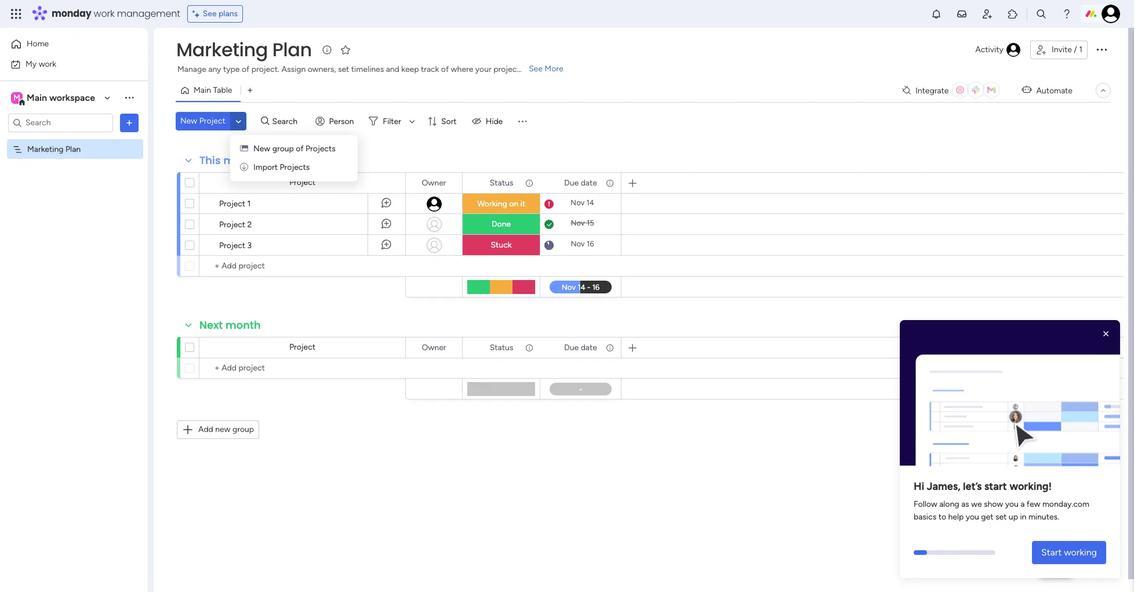 Task type: vqa. For each thing, say whether or not it's contained in the screenshot.
leftmost the Market
no



Task type: locate. For each thing, give the bounding box(es) containing it.
projects
[[306, 144, 336, 154], [280, 162, 310, 172]]

progress bar
[[914, 550, 928, 555]]

1 vertical spatial new
[[253, 144, 270, 154]]

0 vertical spatial plan
[[272, 37, 312, 63]]

0 vertical spatial work
[[94, 7, 115, 20]]

1 nov from the top
[[571, 198, 585, 207]]

minutes.
[[1029, 512, 1060, 522]]

project
[[494, 64, 520, 74]]

more
[[545, 64, 564, 74]]

person
[[329, 116, 354, 126]]

project inside button
[[199, 116, 226, 126]]

0 vertical spatial 1
[[1079, 45, 1083, 55]]

1 horizontal spatial see
[[529, 64, 543, 74]]

marketing down search in workspace field
[[27, 144, 64, 154]]

0 horizontal spatial 1
[[247, 199, 251, 209]]

marketing
[[176, 37, 268, 63], [27, 144, 64, 154]]

plan down search in workspace field
[[66, 144, 81, 154]]

work right my
[[39, 59, 56, 69]]

plan up assign
[[272, 37, 312, 63]]

0 horizontal spatial main
[[27, 92, 47, 103]]

of right type
[[242, 64, 250, 74]]

1 inside button
[[1079, 45, 1083, 55]]

Status field
[[487, 177, 516, 189], [487, 341, 516, 354]]

set inside follow along as we show you a few monday.com basics to help you get set up in minutes.
[[996, 512, 1007, 522]]

invite / 1 button
[[1031, 41, 1088, 59]]

projects down new group of projects
[[280, 162, 310, 172]]

invite / 1
[[1052, 45, 1083, 55]]

2 nov from the top
[[571, 219, 585, 227]]

1 vertical spatial marketing plan
[[27, 144, 81, 154]]

main left the table
[[194, 85, 211, 95]]

person button
[[311, 112, 361, 130]]

main
[[194, 85, 211, 95], [27, 92, 47, 103]]

and
[[386, 64, 399, 74]]

1 horizontal spatial 1
[[1079, 45, 1083, 55]]

0 vertical spatial see
[[203, 9, 217, 19]]

1 vertical spatial status field
[[487, 341, 516, 354]]

1 vertical spatial status
[[490, 342, 513, 352]]

activity
[[976, 45, 1004, 55]]

1 horizontal spatial marketing
[[176, 37, 268, 63]]

plan
[[272, 37, 312, 63], [66, 144, 81, 154]]

1 vertical spatial plan
[[66, 144, 81, 154]]

1 horizontal spatial plan
[[272, 37, 312, 63]]

0 vertical spatial status
[[490, 178, 513, 188]]

new inside button
[[180, 116, 197, 126]]

1 vertical spatial due date
[[564, 342, 597, 352]]

main right workspace "image"
[[27, 92, 47, 103]]

nov left 16
[[571, 240, 585, 248]]

0 vertical spatial owner field
[[419, 177, 449, 189]]

home button
[[7, 35, 125, 53]]

as
[[962, 499, 969, 509]]

2 owner field from the top
[[419, 341, 449, 354]]

1 horizontal spatial set
[[996, 512, 1007, 522]]

nov left 15 at right top
[[571, 219, 585, 227]]

due left column information image
[[564, 342, 579, 352]]

manage any type of project. assign owners, set timelines and keep track of where your project stands.
[[177, 64, 548, 74]]

1 vertical spatial due date field
[[561, 341, 600, 354]]

option
[[0, 139, 148, 141]]

1 owner from the top
[[422, 178, 446, 188]]

invite members image
[[982, 8, 993, 20]]

+ Add project text field
[[205, 361, 400, 375]]

work right monday
[[94, 7, 115, 20]]

project left angle down icon
[[199, 116, 226, 126]]

angle down image
[[236, 117, 241, 126]]

Search field
[[269, 113, 304, 129]]

on
[[509, 199, 519, 209]]

0 horizontal spatial you
[[966, 512, 979, 522]]

1 vertical spatial date
[[581, 342, 597, 352]]

of right "track"
[[441, 64, 449, 74]]

marketing up any
[[176, 37, 268, 63]]

0 vertical spatial marketing
[[176, 37, 268, 63]]

you left a
[[1005, 499, 1019, 509]]

management
[[117, 7, 180, 20]]

along
[[940, 499, 960, 509]]

2 due from the top
[[564, 342, 579, 352]]

1 vertical spatial nov
[[571, 219, 585, 227]]

date for first due date field from the bottom
[[581, 342, 597, 352]]

see left more at the top left of page
[[529, 64, 543, 74]]

new for new group of projects
[[253, 144, 270, 154]]

due date field up nov 14
[[561, 177, 600, 189]]

due date left column information image
[[564, 342, 597, 352]]

1 horizontal spatial new
[[253, 144, 270, 154]]

2 horizontal spatial of
[[441, 64, 449, 74]]

Due date field
[[561, 177, 600, 189], [561, 341, 600, 354]]

sort button
[[423, 112, 464, 130]]

1 vertical spatial due
[[564, 342, 579, 352]]

date left column information image
[[581, 342, 597, 352]]

0 horizontal spatial set
[[338, 64, 349, 74]]

add to favorites image
[[340, 44, 351, 55]]

1 up 2
[[247, 199, 251, 209]]

1 vertical spatial month
[[226, 318, 261, 332]]

main for main workspace
[[27, 92, 47, 103]]

0 horizontal spatial new
[[180, 116, 197, 126]]

nov left 14
[[571, 198, 585, 207]]

2 status field from the top
[[487, 341, 516, 354]]

project 2
[[219, 220, 252, 230]]

1 status field from the top
[[487, 177, 516, 189]]

1 vertical spatial marketing
[[27, 144, 64, 154]]

options image
[[1095, 42, 1109, 56]]

2 owner from the top
[[422, 342, 446, 352]]

work inside button
[[39, 59, 56, 69]]

james peterson image
[[1102, 5, 1120, 23]]

stuck
[[491, 240, 512, 250]]

0 horizontal spatial plan
[[66, 144, 81, 154]]

search everything image
[[1036, 8, 1047, 20]]

marketing plan inside list box
[[27, 144, 81, 154]]

0 horizontal spatial marketing plan
[[27, 144, 81, 154]]

0 horizontal spatial work
[[39, 59, 56, 69]]

see inside button
[[203, 9, 217, 19]]

projects down "person" 'popup button'
[[306, 144, 336, 154]]

group up import projects
[[272, 144, 294, 154]]

3 nov from the top
[[571, 240, 585, 248]]

project.
[[252, 64, 280, 74]]

2 date from the top
[[581, 342, 597, 352]]

0 vertical spatial set
[[338, 64, 349, 74]]

your
[[475, 64, 492, 74]]

1 vertical spatial group
[[233, 425, 254, 434]]

track
[[421, 64, 439, 74]]

0 horizontal spatial group
[[233, 425, 254, 434]]

monday
[[52, 7, 91, 20]]

1 vertical spatial work
[[39, 59, 56, 69]]

assign
[[282, 64, 306, 74]]

v2 search image
[[261, 115, 269, 128]]

1 vertical spatial owner field
[[419, 341, 449, 354]]

dapulse integrations image
[[902, 86, 911, 95]]

1 horizontal spatial marketing plan
[[176, 37, 312, 63]]

group
[[272, 144, 294, 154], [233, 425, 254, 434]]

status
[[490, 178, 513, 188], [490, 342, 513, 352]]

set down add to favorites image
[[338, 64, 349, 74]]

my
[[26, 59, 37, 69]]

0 vertical spatial nov
[[571, 198, 585, 207]]

main table
[[194, 85, 232, 95]]

due
[[564, 178, 579, 188], [564, 342, 579, 352]]

0 vertical spatial owner
[[422, 178, 446, 188]]

keep
[[401, 64, 419, 74]]

column information image
[[525, 178, 534, 188], [605, 178, 615, 188], [525, 343, 534, 352]]

show board description image
[[320, 44, 334, 56]]

work for monday
[[94, 7, 115, 20]]

1 horizontal spatial main
[[194, 85, 211, 95]]

date up 14
[[581, 178, 597, 188]]

this
[[200, 153, 221, 168]]

add new group button
[[177, 420, 259, 439]]

set left up
[[996, 512, 1007, 522]]

1 right "/"
[[1079, 45, 1083, 55]]

start working button
[[1032, 541, 1107, 564]]

1 date from the top
[[581, 178, 597, 188]]

group right new
[[233, 425, 254, 434]]

to
[[939, 512, 947, 522]]

due up nov 14
[[564, 178, 579, 188]]

1 vertical spatial you
[[966, 512, 979, 522]]

column information image
[[605, 343, 615, 352]]

new project
[[180, 116, 226, 126]]

close image
[[1101, 328, 1112, 340]]

set
[[338, 64, 349, 74], [996, 512, 1007, 522]]

1 horizontal spatial you
[[1005, 499, 1019, 509]]

marketing plan list box
[[0, 137, 148, 315]]

marketing plan up type
[[176, 37, 312, 63]]

0 vertical spatial month
[[224, 153, 259, 168]]

Next month field
[[197, 318, 264, 333]]

v2 overdue deadline image
[[545, 199, 554, 210]]

1 vertical spatial see
[[529, 64, 543, 74]]

work for my
[[39, 59, 56, 69]]

due date field left column information image
[[561, 341, 600, 354]]

stands.
[[522, 64, 548, 74]]

project
[[199, 116, 226, 126], [289, 177, 316, 187], [219, 199, 245, 209], [219, 220, 245, 230], [219, 241, 245, 251], [289, 342, 316, 352]]

0 vertical spatial date
[[581, 178, 597, 188]]

1 horizontal spatial group
[[272, 144, 294, 154]]

Marketing Plan field
[[173, 37, 315, 63]]

0 vertical spatial status field
[[487, 177, 516, 189]]

main inside button
[[194, 85, 211, 95]]

workspace selection element
[[11, 91, 97, 106]]

owner
[[422, 178, 446, 188], [422, 342, 446, 352]]

main inside 'workspace selection' element
[[27, 92, 47, 103]]

1 horizontal spatial of
[[296, 144, 304, 154]]

main workspace
[[27, 92, 95, 103]]

0 vertical spatial due
[[564, 178, 579, 188]]

due date
[[564, 178, 597, 188], [564, 342, 597, 352]]

0 vertical spatial due date
[[564, 178, 597, 188]]

0 horizontal spatial marketing
[[27, 144, 64, 154]]

hide button
[[467, 112, 510, 130]]

1 horizontal spatial work
[[94, 7, 115, 20]]

marketing plan
[[176, 37, 312, 63], [27, 144, 81, 154]]

marketing inside list box
[[27, 144, 64, 154]]

1 vertical spatial set
[[996, 512, 1007, 522]]

start
[[985, 480, 1007, 493]]

Owner field
[[419, 177, 449, 189], [419, 341, 449, 354]]

1 vertical spatial owner
[[422, 342, 446, 352]]

month for this month
[[224, 153, 259, 168]]

see left plans
[[203, 9, 217, 19]]

0 vertical spatial due date field
[[561, 177, 600, 189]]

1 owner field from the top
[[419, 177, 449, 189]]

marketing plan down search in workspace field
[[27, 144, 81, 154]]

plan inside list box
[[66, 144, 81, 154]]

1 vertical spatial 1
[[247, 199, 251, 209]]

activity button
[[971, 41, 1026, 59]]

you down we
[[966, 512, 979, 522]]

see plans button
[[187, 5, 243, 23]]

0 horizontal spatial see
[[203, 9, 217, 19]]

you
[[1005, 499, 1019, 509], [966, 512, 979, 522]]

2 vertical spatial nov
[[571, 240, 585, 248]]

arrow down image
[[405, 114, 419, 128]]

1 status from the top
[[490, 178, 513, 188]]

0 vertical spatial new
[[180, 116, 197, 126]]

due date up nov 14
[[564, 178, 597, 188]]

my work button
[[7, 55, 125, 73]]

see
[[203, 9, 217, 19], [529, 64, 543, 74]]

import projects
[[253, 162, 310, 172]]

new right group icon
[[253, 144, 270, 154]]

new down main table button
[[180, 116, 197, 126]]

1 vertical spatial projects
[[280, 162, 310, 172]]

1 due date from the top
[[564, 178, 597, 188]]

of up import projects
[[296, 144, 304, 154]]

menu image
[[517, 115, 528, 127]]



Task type: describe. For each thing, give the bounding box(es) containing it.
1 due date field from the top
[[561, 177, 600, 189]]

2 status from the top
[[490, 342, 513, 352]]

james,
[[927, 480, 961, 493]]

2 due date field from the top
[[561, 341, 600, 354]]

1 due from the top
[[564, 178, 579, 188]]

m
[[13, 93, 20, 102]]

new for new project
[[180, 116, 197, 126]]

see for see plans
[[203, 9, 217, 19]]

follow along as we show you a few monday.com basics to help you get set up in minutes.
[[914, 499, 1090, 522]]

filter button
[[364, 112, 419, 130]]

This month field
[[197, 153, 262, 168]]

0 vertical spatial group
[[272, 144, 294, 154]]

integrate
[[916, 86, 949, 95]]

project 3
[[219, 241, 252, 251]]

up
[[1009, 512, 1018, 522]]

workspace options image
[[124, 92, 135, 103]]

15
[[587, 219, 594, 227]]

2
[[247, 220, 252, 230]]

help
[[949, 512, 964, 522]]

column information image for second "status" field from the top
[[525, 343, 534, 352]]

working
[[1064, 547, 1097, 558]]

collapse board header image
[[1099, 86, 1108, 95]]

group inside add new group button
[[233, 425, 254, 434]]

manage
[[177, 64, 206, 74]]

workspace image
[[11, 91, 23, 104]]

lottie animation element
[[900, 320, 1120, 471]]

we
[[971, 499, 982, 509]]

16
[[587, 240, 594, 248]]

/
[[1074, 45, 1077, 55]]

project left 3
[[219, 241, 245, 251]]

import
[[253, 162, 278, 172]]

sort
[[441, 116, 457, 126]]

owners,
[[308, 64, 336, 74]]

autopilot image
[[1022, 82, 1032, 97]]

nov for nov 14
[[571, 198, 585, 207]]

nov 15
[[571, 219, 594, 227]]

a
[[1021, 499, 1025, 509]]

2 due date from the top
[[564, 342, 597, 352]]

working on it
[[477, 199, 525, 209]]

let's
[[963, 480, 982, 493]]

inbox image
[[956, 8, 968, 20]]

project 1
[[219, 199, 251, 209]]

automate
[[1037, 86, 1073, 95]]

nov 16
[[571, 240, 594, 248]]

see more
[[529, 64, 564, 74]]

get
[[981, 512, 994, 522]]

any
[[208, 64, 221, 74]]

notifications image
[[931, 8, 942, 20]]

date for 2nd due date field from the bottom of the page
[[581, 178, 597, 188]]

owner for 2nd owner "field" from the bottom
[[422, 178, 446, 188]]

0 horizontal spatial of
[[242, 64, 250, 74]]

this month
[[200, 153, 259, 168]]

nov for nov 16
[[571, 240, 585, 248]]

project up project 2
[[219, 199, 245, 209]]

where
[[451, 64, 473, 74]]

in
[[1020, 512, 1027, 522]]

apps image
[[1007, 8, 1019, 20]]

+ Add project text field
[[205, 259, 400, 273]]

hide
[[486, 116, 503, 126]]

nov 14
[[571, 198, 594, 207]]

project down import projects
[[289, 177, 316, 187]]

monday.com
[[1043, 499, 1090, 509]]

basics
[[914, 512, 937, 522]]

main for main table
[[194, 85, 211, 95]]

start working
[[1041, 547, 1097, 558]]

main table button
[[176, 81, 241, 100]]

table
[[213, 85, 232, 95]]

owner for first owner "field" from the bottom
[[422, 342, 446, 352]]

workspace
[[49, 92, 95, 103]]

help image
[[1061, 8, 1073, 20]]

column information image for second "status" field from the bottom of the page
[[525, 178, 534, 188]]

few
[[1027, 499, 1041, 509]]

v2 done deadline image
[[545, 219, 554, 230]]

it
[[521, 199, 525, 209]]

0 vertical spatial you
[[1005, 499, 1019, 509]]

project left 2
[[219, 220, 245, 230]]

filter
[[383, 116, 401, 126]]

add new group
[[198, 425, 254, 434]]

next month
[[200, 318, 261, 332]]

hi
[[914, 480, 925, 493]]

new
[[215, 425, 231, 434]]

14
[[587, 198, 594, 207]]

working
[[477, 199, 507, 209]]

invite
[[1052, 45, 1072, 55]]

see more link
[[528, 63, 565, 75]]

hi james, let's start working!
[[914, 480, 1052, 493]]

show
[[984, 499, 1003, 509]]

add view image
[[248, 86, 253, 95]]

nov for nov 15
[[571, 219, 585, 227]]

Search in workspace field
[[24, 116, 97, 129]]

my work
[[26, 59, 56, 69]]

new group of projects
[[253, 144, 336, 154]]

select product image
[[10, 8, 22, 20]]

project up + add project text field
[[289, 342, 316, 352]]

working!
[[1010, 480, 1052, 493]]

0 vertical spatial marketing plan
[[176, 37, 312, 63]]

see plans
[[203, 9, 238, 19]]

help button
[[1036, 559, 1076, 578]]

done
[[492, 219, 511, 229]]

see for see more
[[529, 64, 543, 74]]

add
[[198, 425, 213, 434]]

follow
[[914, 499, 938, 509]]

move to image
[[240, 162, 248, 172]]

timelines
[[351, 64, 384, 74]]

month for next month
[[226, 318, 261, 332]]

group image
[[240, 144, 248, 154]]

options image
[[124, 117, 135, 128]]

start
[[1041, 547, 1062, 558]]

next
[[200, 318, 223, 332]]

lottie animation image
[[900, 325, 1120, 471]]

monday work management
[[52, 7, 180, 20]]

help
[[1046, 563, 1067, 574]]

new project button
[[176, 112, 230, 130]]

type
[[223, 64, 240, 74]]

0 vertical spatial projects
[[306, 144, 336, 154]]

home
[[27, 39, 49, 49]]

3
[[247, 241, 252, 251]]

plans
[[219, 9, 238, 19]]



